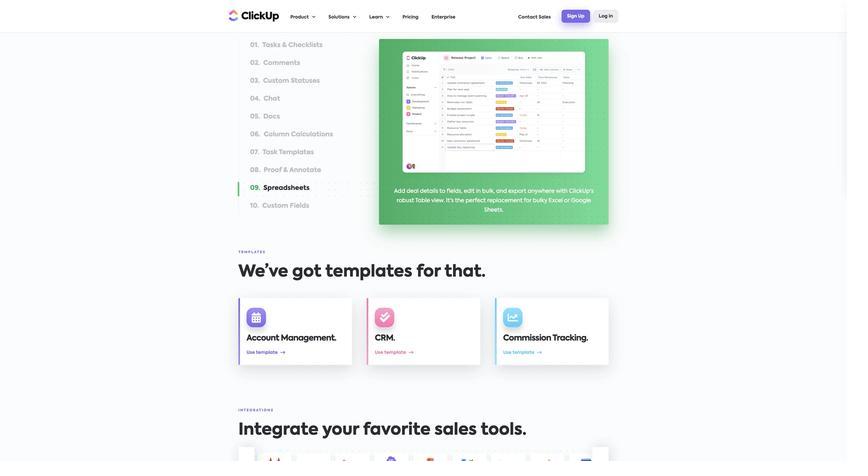 Task type: vqa. For each thing, say whether or not it's contained in the screenshot.
the top Custom
yes



Task type: describe. For each thing, give the bounding box(es) containing it.
spreadsheets
[[264, 185, 310, 192]]

api image
[[378, 455, 401, 462]]

integrate your favorite sales tools.
[[239, 422, 527, 439]]

column
[[264, 132, 290, 138]]

02.
[[250, 60, 260, 67]]

for inside add deal details to fields, edit in bulk, and export anywhere with clickup's robust table view. it's the perfect replacement for bulky excel or google sheets.
[[524, 198, 532, 204]]

tools.
[[481, 422, 527, 439]]

up
[[579, 14, 585, 18]]

custom for custom statuses
[[263, 78, 289, 84]]

08.
[[250, 167, 261, 174]]

01.
[[250, 42, 259, 49]]

templates
[[326, 264, 413, 280]]

tracking.
[[553, 335, 589, 343]]

crm.
[[375, 335, 395, 343]]

comments
[[263, 60, 300, 67]]

clickup's
[[569, 189, 594, 194]]

google
[[571, 198, 592, 204]]

statuses
[[291, 78, 320, 84]]

10.
[[250, 203, 259, 210]]

calculations
[[291, 132, 333, 138]]

04. chat
[[250, 96, 280, 102]]

google calendar task sync image
[[578, 457, 591, 462]]

template for crm.
[[385, 351, 406, 355]]

integrations
[[239, 409, 274, 413]]

anywhere
[[528, 189, 555, 194]]

07.
[[250, 149, 259, 156]]

sheets.
[[485, 208, 504, 213]]

use template link for account management.
[[247, 351, 286, 355]]

product button
[[291, 0, 316, 32]]

excel
[[549, 198, 563, 204]]

use template for account management.
[[247, 351, 278, 355]]

pricing
[[403, 15, 419, 20]]

sign
[[567, 14, 577, 18]]

0 vertical spatial templates
[[279, 149, 314, 156]]

we've
[[239, 264, 288, 280]]

annotate
[[290, 167, 321, 174]]

your
[[322, 422, 359, 439]]

enterprise link
[[432, 0, 456, 32]]

details
[[420, 189, 439, 194]]

enterprise
[[432, 15, 456, 20]]

features
[[239, 20, 262, 24]]

09. spreadsheets
[[250, 185, 310, 192]]

we've got templates for that.
[[239, 264, 486, 280]]

use template link for crm.
[[375, 351, 414, 355]]

gitlab image
[[266, 458, 279, 462]]

management.
[[281, 335, 337, 343]]

10. custom fields
[[250, 203, 310, 210]]

list containing product
[[291, 0, 519, 32]]

it's
[[446, 198, 454, 204]]

& for annotate
[[284, 167, 288, 174]]

view.
[[432, 198, 445, 204]]

replacement
[[488, 198, 523, 204]]

03. custom statuses
[[250, 78, 320, 84]]

1 horizontal spatial in
[[609, 14, 613, 18]]

01. tasks & checklists
[[250, 42, 323, 49]]

sign up
[[567, 14, 585, 18]]

and
[[497, 189, 507, 194]]

03.
[[250, 78, 260, 84]]

bulky
[[533, 198, 548, 204]]

use template link for commission tracking.
[[504, 351, 543, 355]]

export
[[509, 189, 527, 194]]

use template for commission tracking.
[[504, 351, 535, 355]]

main navigation element
[[291, 0, 619, 32]]

product
[[291, 15, 309, 20]]

09.
[[250, 185, 260, 192]]

add
[[394, 189, 406, 194]]

docs
[[264, 114, 280, 120]]

log
[[599, 14, 608, 18]]



Task type: locate. For each thing, give the bounding box(es) containing it.
06. column calculations
[[250, 132, 333, 138]]

& for checklists
[[282, 42, 287, 49]]

1 vertical spatial templates
[[239, 251, 266, 254]]

templates down 06. column calculations
[[279, 149, 314, 156]]

08. proof & annotate
[[250, 167, 321, 174]]

06.
[[250, 132, 261, 138]]

contact sales link
[[519, 0, 551, 32]]

use
[[247, 351, 255, 355], [375, 351, 383, 355], [504, 351, 512, 355]]

2 template from the left
[[385, 351, 406, 355]]

1 horizontal spatial use template
[[375, 351, 406, 355]]

in inside add deal details to fields, edit in bulk, and export anywhere with clickup's robust table view. it's the perfect replacement for bulky excel or google sheets.
[[476, 189, 481, 194]]

use template link
[[247, 351, 286, 355], [375, 351, 414, 355], [504, 351, 543, 355]]

1 template from the left
[[256, 351, 278, 355]]

bulk,
[[483, 189, 495, 194]]

templates up we've
[[239, 251, 266, 254]]

template down 'crm.'
[[385, 351, 406, 355]]

got
[[292, 264, 322, 280]]

edit
[[464, 189, 475, 194]]

0 horizontal spatial templates
[[239, 251, 266, 254]]

template for account management.
[[256, 351, 278, 355]]

1 horizontal spatial template
[[385, 351, 406, 355]]

solutions
[[329, 15, 350, 20]]

04.
[[250, 96, 260, 102]]

solutions button
[[329, 0, 357, 32]]

use template for crm.
[[375, 351, 406, 355]]

use down commission
[[504, 351, 512, 355]]

table
[[416, 198, 430, 204]]

2 horizontal spatial use template
[[504, 351, 535, 355]]

& right tasks
[[282, 42, 287, 49]]

1 vertical spatial &
[[284, 167, 288, 174]]

use template down account on the left of the page
[[247, 351, 278, 355]]

perfect
[[466, 198, 486, 204]]

deal
[[407, 189, 419, 194]]

with
[[556, 189, 568, 194]]

contact sales
[[519, 15, 551, 20]]

pricing link
[[403, 0, 419, 32]]

1 horizontal spatial templates
[[279, 149, 314, 156]]

log in link
[[594, 10, 619, 23]]

custom down 09. spreadsheets
[[262, 203, 288, 210]]

or
[[565, 198, 570, 204]]

0 vertical spatial custom
[[263, 78, 289, 84]]

0 horizontal spatial for
[[417, 264, 441, 280]]

&
[[282, 42, 287, 49], [284, 167, 288, 174]]

1 use from the left
[[247, 351, 255, 355]]

the
[[455, 198, 465, 204]]

use for crm.
[[375, 351, 383, 355]]

0 vertical spatial for
[[524, 198, 532, 204]]

account
[[247, 335, 279, 343]]

to
[[440, 189, 446, 194]]

figma image
[[419, 459, 438, 462]]

custom
[[263, 78, 289, 84], [262, 203, 288, 210]]

05. docs
[[250, 114, 280, 120]]

0 horizontal spatial in
[[476, 189, 481, 194]]

for
[[524, 198, 532, 204], [417, 264, 441, 280]]

in right log
[[609, 14, 613, 18]]

1 horizontal spatial for
[[524, 198, 532, 204]]

1 horizontal spatial use template link
[[375, 351, 414, 355]]

integrate
[[239, 422, 319, 439]]

1 vertical spatial for
[[417, 264, 441, 280]]

3 template from the left
[[513, 351, 535, 355]]

learn
[[370, 15, 383, 20]]

zapier image
[[537, 460, 554, 462]]

favorite
[[363, 422, 431, 439]]

05.
[[250, 114, 260, 120]]

use for account management.
[[247, 351, 255, 355]]

use down account on the left of the page
[[247, 351, 255, 355]]

use for commission tracking.
[[504, 351, 512, 355]]

template down commission
[[513, 351, 535, 355]]

checklists
[[289, 42, 323, 49]]

2 horizontal spatial use template link
[[504, 351, 543, 355]]

07. task templates
[[250, 149, 314, 156]]

use template down commission
[[504, 351, 535, 355]]

2 horizontal spatial template
[[513, 351, 535, 355]]

custom for custom fields
[[262, 203, 288, 210]]

1 use template link from the left
[[247, 351, 286, 355]]

0 horizontal spatial template
[[256, 351, 278, 355]]

learn button
[[370, 0, 390, 32]]

github image
[[222, 460, 245, 462]]

use template
[[247, 351, 278, 355], [375, 351, 406, 355], [504, 351, 535, 355]]

template
[[256, 351, 278, 355], [385, 351, 406, 355], [513, 351, 535, 355]]

account management.
[[247, 335, 337, 343]]

custom down 02. comments
[[263, 78, 289, 84]]

log in
[[599, 14, 613, 18]]

2 horizontal spatial use
[[504, 351, 512, 355]]

fields
[[290, 203, 310, 210]]

0 horizontal spatial use template link
[[247, 351, 286, 355]]

in
[[609, 14, 613, 18], [476, 189, 481, 194]]

webhooks image
[[339, 461, 362, 462]]

add deal details to fields, edit in bulk, and export anywhere with clickup's robust table view. it's the perfect replacement for bulky excel or google sheets.
[[394, 189, 594, 213]]

3 use from the left
[[504, 351, 512, 355]]

sales
[[539, 15, 551, 20]]

0 vertical spatial in
[[609, 14, 613, 18]]

sales
[[435, 422, 477, 439]]

sign up button
[[562, 10, 590, 23]]

0 vertical spatial &
[[282, 42, 287, 49]]

in right edit
[[476, 189, 481, 194]]

task
[[263, 149, 278, 156]]

that.
[[445, 264, 486, 280]]

3 use template link from the left
[[504, 351, 543, 355]]

0 horizontal spatial use template
[[247, 351, 278, 355]]

list
[[291, 0, 519, 32]]

use template link down commission
[[504, 351, 543, 355]]

commission
[[504, 335, 552, 343]]

2 use template link from the left
[[375, 351, 414, 355]]

3 use template from the left
[[504, 351, 535, 355]]

robust
[[397, 198, 414, 204]]

commission tracking.
[[504, 335, 589, 343]]

template down account on the left of the page
[[256, 351, 278, 355]]

use down 'crm.'
[[375, 351, 383, 355]]

tasks
[[262, 42, 281, 49]]

2 use template from the left
[[375, 351, 406, 355]]

1 use template from the left
[[247, 351, 278, 355]]

1 horizontal spatial use
[[375, 351, 383, 355]]

1 vertical spatial in
[[476, 189, 481, 194]]

fields,
[[447, 189, 463, 194]]

use template link down account on the left of the page
[[247, 351, 286, 355]]

2 use from the left
[[375, 351, 383, 355]]

proof
[[264, 167, 282, 174]]

0 horizontal spatial use
[[247, 351, 255, 355]]

1 vertical spatial custom
[[262, 203, 288, 210]]

use template down 'crm.'
[[375, 351, 406, 355]]

02. comments
[[250, 60, 300, 67]]

contact
[[519, 15, 538, 20]]

spreadsheets image
[[399, 49, 590, 179]]

chat
[[264, 96, 280, 102]]

templates
[[279, 149, 314, 156], [239, 251, 266, 254]]

template for commission tracking.
[[513, 351, 535, 355]]

& right proof
[[284, 167, 288, 174]]

use template link down 'crm.'
[[375, 351, 414, 355]]



